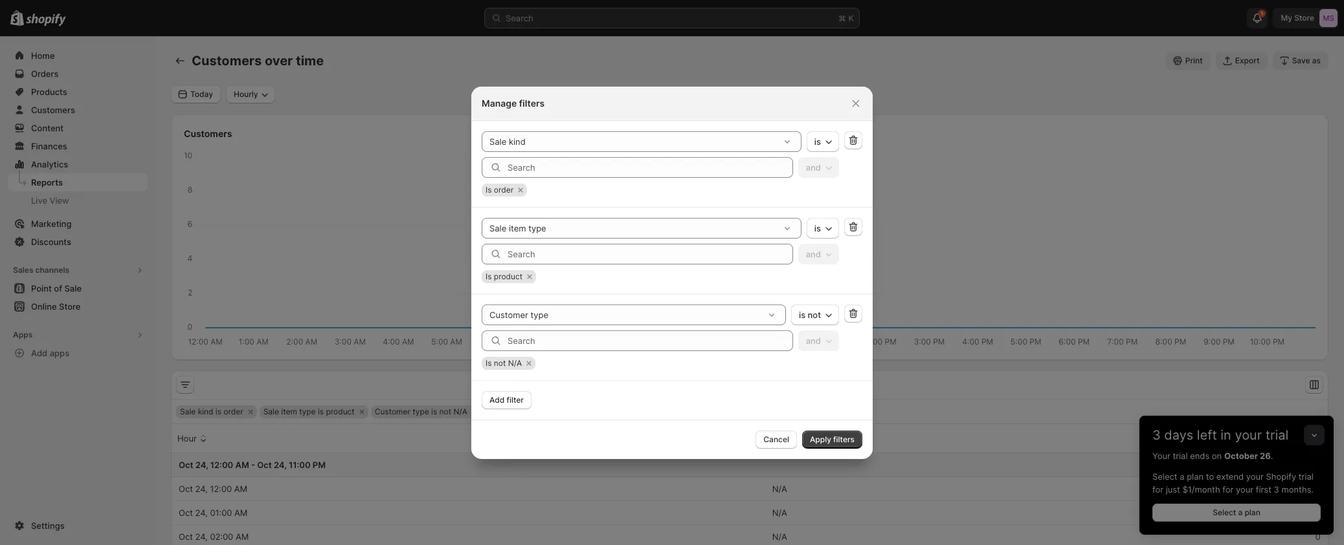 Task type: locate. For each thing, give the bounding box(es) containing it.
add left apps
[[31, 348, 47, 359]]

0 vertical spatial order
[[494, 185, 514, 195]]

manage filters dialog
[[0, 86, 1344, 459]]

a
[[1180, 472, 1185, 482], [1238, 508, 1243, 518]]

Select filter text field
[[482, 131, 778, 152], [482, 218, 778, 239]]

is for is product
[[486, 272, 492, 281]]

2 is from the top
[[486, 272, 492, 281]]

1 horizontal spatial for
[[1223, 485, 1234, 495]]

am for oct 24, 01:00 am
[[234, 508, 248, 519]]

1 horizontal spatial sale
[[263, 407, 279, 417]]

1 horizontal spatial customer
[[772, 434, 811, 444]]

your left first
[[1236, 485, 1254, 495]]

4 0 from the top
[[1315, 532, 1321, 543]]

select a plan
[[1213, 508, 1261, 518]]

1 vertical spatial is
[[486, 272, 492, 281]]

settings
[[31, 521, 65, 532]]

2 search text field from the top
[[508, 244, 793, 264]]

sale left kind
[[180, 407, 196, 417]]

24, up oct 24, 01:00 am
[[195, 484, 208, 495]]

1 vertical spatial select
[[1213, 508, 1236, 518]]

search text field for is order
[[508, 157, 793, 178]]

kind
[[198, 407, 213, 417]]

24, left the 01:00
[[195, 508, 208, 519]]

0 vertical spatial select filter text field
[[482, 131, 778, 152]]

3 0 from the top
[[1315, 508, 1321, 519]]

export
[[1235, 56, 1260, 65]]

1 vertical spatial is button
[[807, 218, 839, 239]]

product
[[494, 272, 523, 281], [326, 407, 355, 417]]

oct up oct 24, 01:00 am
[[179, 484, 193, 495]]

3 search text field from the top
[[508, 331, 793, 351]]

2 is button from the top
[[807, 218, 839, 239]]

3 days left in your trial
[[1153, 428, 1289, 444]]

customers inside button
[[1276, 434, 1320, 444]]

1 vertical spatial search text field
[[508, 244, 793, 264]]

12:00 up the 01:00
[[210, 484, 232, 495]]

your up the october
[[1235, 428, 1262, 444]]

0 horizontal spatial type
[[299, 407, 316, 417]]

0 vertical spatial select
[[1153, 472, 1177, 482]]

1 horizontal spatial add
[[489, 395, 505, 405]]

1 horizontal spatial type
[[413, 407, 429, 417]]

discounts link
[[8, 233, 148, 251]]

sale for sale kind is order
[[180, 407, 196, 417]]

trial right 'your'
[[1173, 451, 1188, 462]]

1 vertical spatial filters
[[833, 435, 855, 444]]

1 search text field from the top
[[508, 157, 793, 178]]

3 inside select a plan to extend your shopify trial for just $1/month for your first 3 months.
[[1274, 485, 1279, 495]]

24, left 11:00
[[274, 460, 287, 471]]

filters inside apply filters button
[[833, 435, 855, 444]]

1 vertical spatial a
[[1238, 508, 1243, 518]]

live view link
[[8, 192, 148, 210]]

24, for oct 24, 02:00 am
[[195, 532, 208, 543]]

add inside button
[[489, 395, 505, 405]]

k
[[849, 13, 854, 23]]

0 vertical spatial not
[[808, 310, 821, 320]]

0
[[1315, 460, 1321, 471], [1315, 484, 1321, 495], [1315, 508, 1321, 519], [1315, 532, 1321, 543]]

0 vertical spatial product
[[494, 272, 523, 281]]

2 for from the left
[[1223, 485, 1234, 495]]

1 for from the left
[[1153, 485, 1164, 495]]

n/a for oct 24, 12:00 am
[[772, 484, 787, 495]]

select for select a plan to extend your shopify trial for just $1/month for your first 3 months.
[[1153, 472, 1177, 482]]

customer for customer type is not n/a
[[375, 407, 410, 417]]

sale
[[180, 407, 196, 417], [263, 407, 279, 417]]

oct 24, 01:00 am
[[179, 508, 248, 519]]

0 vertical spatial a
[[1180, 472, 1185, 482]]

plan
[[1187, 472, 1204, 482], [1245, 508, 1261, 518]]

your
[[1235, 428, 1262, 444], [1246, 472, 1264, 482], [1236, 485, 1254, 495]]

3 days left in your trial button
[[1140, 416, 1334, 444]]

2 horizontal spatial not
[[808, 310, 821, 320]]

home link
[[8, 47, 148, 65]]

trial
[[1266, 428, 1289, 444], [1173, 451, 1188, 462], [1299, 472, 1314, 482]]

customer
[[375, 407, 410, 417], [772, 434, 811, 444]]

is button for is order
[[807, 131, 839, 152]]

0 vertical spatial your
[[1235, 428, 1262, 444]]

-
[[251, 460, 255, 471]]

type inside button
[[813, 434, 831, 444]]

select
[[1153, 472, 1177, 482], [1213, 508, 1236, 518]]

2 horizontal spatial trial
[[1299, 472, 1314, 482]]

filters for apply filters
[[833, 435, 855, 444]]

1 is from the top
[[486, 185, 492, 195]]

2 0 from the top
[[1315, 484, 1321, 495]]

2 12:00 from the top
[[210, 484, 232, 495]]

12:00 up the oct 24, 12:00 am at bottom left
[[210, 460, 233, 471]]

your inside dropdown button
[[1235, 428, 1262, 444]]

apply filters button
[[802, 431, 862, 449]]

Search text field
[[508, 157, 793, 178], [508, 244, 793, 264], [508, 331, 793, 351]]

1 vertical spatial select filter text field
[[482, 218, 778, 239]]

filters right manage
[[519, 97, 545, 108]]

is
[[486, 185, 492, 195], [486, 272, 492, 281], [486, 358, 492, 368]]

sale for sale item type is product
[[263, 407, 279, 417]]

oct down hour
[[179, 460, 193, 471]]

a for select a plan
[[1238, 508, 1243, 518]]

customer inside button
[[772, 434, 811, 444]]

sales channels
[[13, 265, 69, 275]]

1 select filter text field from the top
[[482, 131, 778, 152]]

select filter text field for is order
[[482, 131, 778, 152]]

0 horizontal spatial for
[[1153, 485, 1164, 495]]

a inside select a plan to extend your shopify trial for just $1/month for your first 3 months.
[[1180, 472, 1185, 482]]

add apps button
[[8, 344, 148, 363]]

as
[[1312, 56, 1321, 65]]

2 select filter text field from the top
[[482, 218, 778, 239]]

search text field for is product
[[508, 244, 793, 264]]

0 horizontal spatial filters
[[519, 97, 545, 108]]

not inside 'dropdown button'
[[808, 310, 821, 320]]

24, left 02:00
[[195, 532, 208, 543]]

1 horizontal spatial 3
[[1274, 485, 1279, 495]]

not for is
[[808, 310, 821, 320]]

Select filter text field
[[482, 305, 763, 325]]

am right the 01:00
[[234, 508, 248, 519]]

2 vertical spatial trial
[[1299, 472, 1314, 482]]

2 vertical spatial search text field
[[508, 331, 793, 351]]

2 vertical spatial is
[[486, 358, 492, 368]]

1 vertical spatial product
[[326, 407, 355, 417]]

filters right apply at bottom
[[833, 435, 855, 444]]

1 horizontal spatial product
[[494, 272, 523, 281]]

1 horizontal spatial a
[[1238, 508, 1243, 518]]

1 vertical spatial trial
[[1173, 451, 1188, 462]]

1 vertical spatial 3
[[1274, 485, 1279, 495]]

select inside select a plan to extend your shopify trial for just $1/month for your first 3 months.
[[1153, 472, 1177, 482]]

n/a inside manage filters dialog
[[508, 358, 522, 368]]

sale left item
[[263, 407, 279, 417]]

0 horizontal spatial 3
[[1153, 428, 1161, 444]]

not
[[808, 310, 821, 320], [494, 358, 506, 368], [439, 407, 451, 417]]

select inside "select a plan" link
[[1213, 508, 1236, 518]]

3 is from the top
[[486, 358, 492, 368]]

is not
[[799, 310, 821, 320]]

1 horizontal spatial plan
[[1245, 508, 1261, 518]]

3 up 'your'
[[1153, 428, 1161, 444]]

n/a
[[508, 358, 522, 368], [454, 407, 467, 417], [772, 484, 787, 495], [772, 508, 787, 519], [772, 532, 787, 543]]

0 vertical spatial search text field
[[508, 157, 793, 178]]

your up first
[[1246, 472, 1264, 482]]

24, up the oct 24, 12:00 am at bottom left
[[195, 460, 208, 471]]

customers for customers button
[[1276, 434, 1320, 444]]

0 vertical spatial 3
[[1153, 428, 1161, 444]]

1 12:00 from the top
[[210, 460, 233, 471]]

0 vertical spatial filters
[[519, 97, 545, 108]]

am
[[235, 460, 249, 471], [234, 484, 247, 495], [234, 508, 248, 519], [236, 532, 249, 543]]

0 horizontal spatial customer
[[375, 407, 410, 417]]

a down select a plan to extend your shopify trial for just $1/month for your first 3 months.
[[1238, 508, 1243, 518]]

analytics link
[[8, 155, 148, 174]]

3
[[1153, 428, 1161, 444], [1274, 485, 1279, 495]]

1 vertical spatial plan
[[1245, 508, 1261, 518]]

is
[[814, 136, 821, 147], [814, 223, 821, 233], [799, 310, 806, 320], [216, 407, 221, 417], [318, 407, 324, 417], [431, 407, 437, 417]]

1 vertical spatial order
[[224, 407, 243, 417]]

1 horizontal spatial select
[[1213, 508, 1236, 518]]

1 vertical spatial 12:00
[[210, 484, 232, 495]]

0 vertical spatial is button
[[807, 131, 839, 152]]

0 horizontal spatial sale
[[180, 407, 196, 417]]

trial up .
[[1266, 428, 1289, 444]]

plan up '$1/month'
[[1187, 472, 1204, 482]]

for
[[1153, 485, 1164, 495], [1223, 485, 1234, 495]]

0 horizontal spatial plan
[[1187, 472, 1204, 482]]

is button
[[807, 131, 839, 152], [807, 218, 839, 239]]

save as button
[[1273, 52, 1329, 70]]

⌘
[[838, 13, 846, 23]]

am left -
[[235, 460, 249, 471]]

apps
[[13, 330, 33, 340]]

0 horizontal spatial select
[[1153, 472, 1177, 482]]

0 horizontal spatial add
[[31, 348, 47, 359]]

2 sale from the left
[[263, 407, 279, 417]]

product inside manage filters dialog
[[494, 272, 523, 281]]

0 vertical spatial customer
[[375, 407, 410, 417]]

time
[[296, 53, 324, 69]]

0 vertical spatial is
[[486, 185, 492, 195]]

1 vertical spatial not
[[494, 358, 506, 368]]

.
[[1271, 451, 1273, 462]]

filters for manage filters
[[519, 97, 545, 108]]

apps button
[[8, 326, 148, 344]]

oct for oct 24, 12:00 am - oct 24, 11:00 pm
[[179, 460, 193, 471]]

shopify
[[1266, 472, 1296, 482]]

a up just
[[1180, 472, 1185, 482]]

plan down first
[[1245, 508, 1261, 518]]

2 horizontal spatial type
[[813, 434, 831, 444]]

oct
[[179, 460, 193, 471], [257, 460, 272, 471], [179, 484, 193, 495], [179, 508, 193, 519], [179, 532, 193, 543]]

1 sale from the left
[[180, 407, 196, 417]]

is for is not n/a
[[486, 358, 492, 368]]

24,
[[195, 460, 208, 471], [274, 460, 287, 471], [195, 484, 208, 495], [195, 508, 208, 519], [195, 532, 208, 543]]

1 vertical spatial add
[[489, 395, 505, 405]]

0 vertical spatial plan
[[1187, 472, 1204, 482]]

a inside "select a plan" link
[[1238, 508, 1243, 518]]

trial up the months.
[[1299, 472, 1314, 482]]

1 vertical spatial customer
[[772, 434, 811, 444]]

left
[[1197, 428, 1217, 444]]

1 vertical spatial customers
[[184, 128, 232, 139]]

0 horizontal spatial a
[[1180, 472, 1185, 482]]

oct left 02:00
[[179, 532, 193, 543]]

add left filter
[[489, 395, 505, 405]]

add
[[31, 348, 47, 359], [489, 395, 505, 405]]

reports
[[31, 177, 63, 188]]

0 horizontal spatial trial
[[1173, 451, 1188, 462]]

0 vertical spatial 12:00
[[210, 460, 233, 471]]

0 vertical spatial trial
[[1266, 428, 1289, 444]]

24, for oct 24, 12:00 am - oct 24, 11:00 pm
[[195, 460, 208, 471]]

24, for oct 24, 12:00 am
[[195, 484, 208, 495]]

channels
[[35, 265, 69, 275]]

1 horizontal spatial trial
[[1266, 428, 1289, 444]]

plan inside select a plan to extend your shopify trial for just $1/month for your first 3 months.
[[1187, 472, 1204, 482]]

2 vertical spatial customers
[[1276, 434, 1320, 444]]

type for customer type
[[813, 434, 831, 444]]

discounts
[[31, 237, 71, 247]]

shopify image
[[26, 13, 66, 26]]

type
[[299, 407, 316, 417], [413, 407, 429, 417], [813, 434, 831, 444]]

not for is
[[494, 358, 506, 368]]

select for select a plan
[[1213, 508, 1236, 518]]

order
[[494, 185, 514, 195], [224, 407, 243, 417]]

is not button
[[791, 305, 839, 325]]

filter
[[507, 395, 524, 405]]

add inside button
[[31, 348, 47, 359]]

trial inside dropdown button
[[1266, 428, 1289, 444]]

oct left the 01:00
[[179, 508, 193, 519]]

0 for oct 24, 12:00 am
[[1315, 484, 1321, 495]]

oct 24, 12:00 am
[[179, 484, 247, 495]]

am for oct 24, 02:00 am
[[236, 532, 249, 543]]

0 vertical spatial customers
[[192, 53, 262, 69]]

2 vertical spatial not
[[439, 407, 451, 417]]

0 horizontal spatial product
[[326, 407, 355, 417]]

1 horizontal spatial not
[[494, 358, 506, 368]]

select down select a plan to extend your shopify trial for just $1/month for your first 3 months.
[[1213, 508, 1236, 518]]

customers
[[192, 53, 262, 69], [184, 128, 232, 139], [1276, 434, 1320, 444]]

am right 02:00
[[236, 532, 249, 543]]

1 horizontal spatial order
[[494, 185, 514, 195]]

for left just
[[1153, 485, 1164, 495]]

1 is button from the top
[[807, 131, 839, 152]]

for down extend
[[1223, 485, 1234, 495]]

3 right first
[[1274, 485, 1279, 495]]

1 horizontal spatial filters
[[833, 435, 855, 444]]

select up just
[[1153, 472, 1177, 482]]

save as
[[1292, 56, 1321, 65]]

sale kind is order
[[180, 407, 243, 417]]

settings link
[[8, 517, 148, 535]]

oct right -
[[257, 460, 272, 471]]

0 vertical spatial add
[[31, 348, 47, 359]]

filters
[[519, 97, 545, 108], [833, 435, 855, 444]]

am down 'oct 24, 12:00 am - oct 24, 11:00 pm'
[[234, 484, 247, 495]]



Task type: describe. For each thing, give the bounding box(es) containing it.
add apps
[[31, 348, 69, 359]]

add for add apps
[[31, 348, 47, 359]]

pm
[[313, 460, 326, 471]]

apply
[[810, 435, 831, 444]]

3 days left in your trial element
[[1140, 450, 1334, 535]]

sales
[[13, 265, 33, 275]]

in
[[1221, 428, 1231, 444]]

am for oct 24, 12:00 am
[[234, 484, 247, 495]]

export button
[[1216, 52, 1268, 70]]

is for is order
[[486, 185, 492, 195]]

oct for oct 24, 01:00 am
[[179, 508, 193, 519]]

customers for customers over time
[[192, 53, 262, 69]]

plan for select a plan
[[1245, 508, 1261, 518]]

item
[[281, 407, 297, 417]]

cancel button
[[756, 431, 797, 449]]

extend
[[1216, 472, 1244, 482]]

oct 24, 02:00 am
[[179, 532, 249, 543]]

0 for oct 24, 01:00 am
[[1315, 508, 1321, 519]]

view
[[50, 196, 69, 206]]

hour button
[[175, 427, 212, 451]]

select filter text field for is product
[[482, 218, 778, 239]]

your trial ends on october 26 .
[[1153, 451, 1273, 462]]

2 vertical spatial your
[[1236, 485, 1254, 495]]

3 inside 3 days left in your trial dropdown button
[[1153, 428, 1161, 444]]

oct for oct 24, 12:00 am
[[179, 484, 193, 495]]

oct for oct 24, 02:00 am
[[179, 532, 193, 543]]

home
[[31, 51, 55, 61]]

n/a for oct 24, 02:00 am
[[772, 532, 787, 543]]

11:00
[[289, 460, 311, 471]]

order inside manage filters dialog
[[494, 185, 514, 195]]

is button for is product
[[807, 218, 839, 239]]

select a plan link
[[1153, 504, 1321, 523]]

sale item type is product
[[263, 407, 355, 417]]

customers button
[[1261, 427, 1322, 451]]

apps
[[50, 348, 69, 359]]

select a plan to extend your shopify trial for just $1/month for your first 3 months.
[[1153, 472, 1314, 495]]

12:00 for oct 24, 12:00 am - oct 24, 11:00 pm
[[210, 460, 233, 471]]

add filter
[[489, 395, 524, 405]]

oct 24, 12:00 am - oct 24, 11:00 pm
[[179, 460, 326, 471]]

26
[[1260, 451, 1271, 462]]

type for customer type is not n/a
[[413, 407, 429, 417]]

1 0 from the top
[[1315, 460, 1321, 471]]

trial inside select a plan to extend your shopify trial for just $1/month for your first 3 months.
[[1299, 472, 1314, 482]]

reports link
[[8, 174, 148, 192]]

12:00 for oct 24, 12:00 am
[[210, 484, 232, 495]]

live
[[31, 196, 47, 206]]

a for select a plan to extend your shopify trial for just $1/month for your first 3 months.
[[1180, 472, 1185, 482]]

$1/month
[[1183, 485, 1220, 495]]

on
[[1212, 451, 1222, 462]]

is inside 'dropdown button'
[[799, 310, 806, 320]]

customer type is not n/a
[[375, 407, 467, 417]]

is order
[[486, 185, 514, 195]]

just
[[1166, 485, 1180, 495]]

is product
[[486, 272, 523, 281]]

ends
[[1190, 451, 1210, 462]]

print button
[[1166, 52, 1211, 70]]

24, for oct 24, 01:00 am
[[195, 508, 208, 519]]

print
[[1185, 56, 1203, 65]]

0 for oct 24, 02:00 am
[[1315, 532, 1321, 543]]

customer type
[[772, 434, 831, 444]]

days
[[1164, 428, 1193, 444]]

months.
[[1282, 485, 1314, 495]]

save
[[1292, 56, 1310, 65]]

customer type button
[[770, 427, 846, 451]]

0 horizontal spatial not
[[439, 407, 451, 417]]

search
[[506, 13, 533, 23]]

apply filters
[[810, 435, 855, 444]]

october
[[1224, 451, 1258, 462]]

1 vertical spatial your
[[1246, 472, 1264, 482]]

live view
[[31, 196, 69, 206]]

plan for select a plan to extend your shopify trial for just $1/month for your first 3 months.
[[1187, 472, 1204, 482]]

hour
[[177, 434, 197, 444]]

customers over time
[[192, 53, 324, 69]]

⌘ k
[[838, 13, 854, 23]]

cancel
[[764, 435, 789, 444]]

is not n/a
[[486, 358, 522, 368]]

to
[[1206, 472, 1214, 482]]

manage
[[482, 97, 517, 108]]

first
[[1256, 485, 1272, 495]]

over
[[265, 53, 293, 69]]

01:00
[[210, 508, 232, 519]]

am for oct 24, 12:00 am - oct 24, 11:00 pm
[[235, 460, 249, 471]]

manage filters
[[482, 97, 545, 108]]

analytics
[[31, 159, 68, 170]]

add filter button
[[482, 391, 532, 410]]

02:00
[[210, 532, 233, 543]]

your
[[1153, 451, 1171, 462]]

customer for customer type
[[772, 434, 811, 444]]

add for add filter
[[489, 395, 505, 405]]

0 horizontal spatial order
[[224, 407, 243, 417]]

search text field for is not n/a
[[508, 331, 793, 351]]

sales channels button
[[8, 262, 148, 280]]

n/a for oct 24, 01:00 am
[[772, 508, 787, 519]]



Task type: vqa. For each thing, say whether or not it's contained in the screenshot.
Online Store
no



